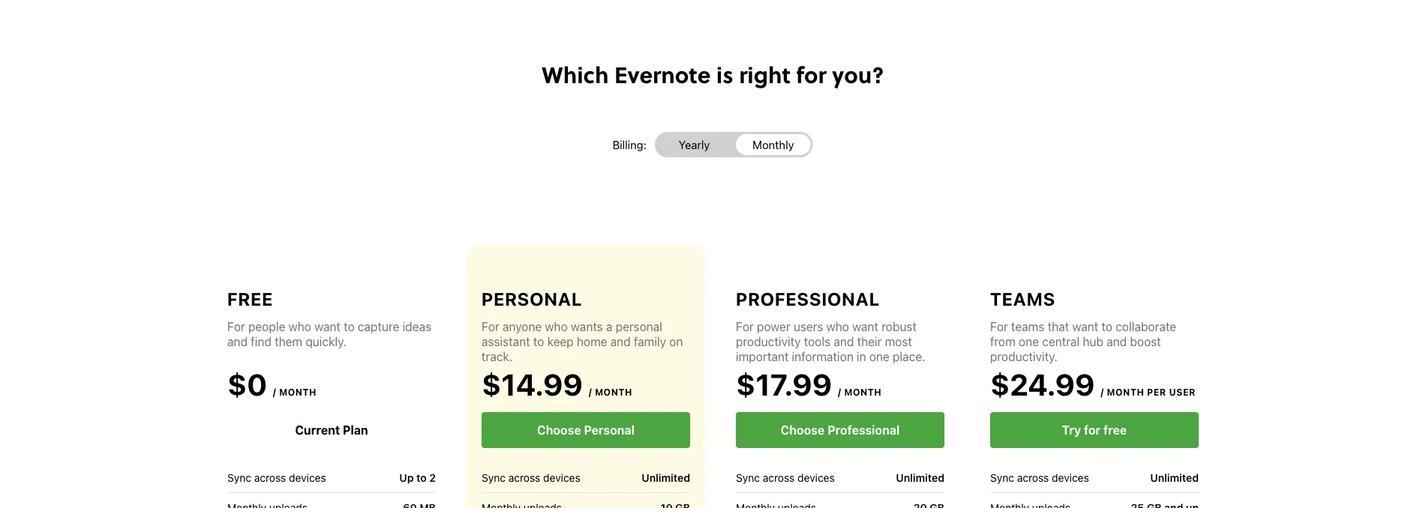 Task type: locate. For each thing, give the bounding box(es) containing it.
and left their
[[834, 335, 854, 349]]

for up productivity
[[736, 320, 754, 334]]

and inside for anyone who wants a personal assistant to keep home and family on track.
[[611, 335, 631, 349]]

for up from at the bottom of the page
[[991, 320, 1009, 334]]

from
[[991, 335, 1016, 349]]

/ inside $14.99 / month
[[589, 387, 593, 398]]

$17.99
[[736, 367, 832, 403]]

who inside for anyone who wants a personal assistant to keep home and family on track.
[[545, 320, 568, 334]]

0 horizontal spatial who
[[289, 320, 311, 334]]

and
[[227, 335, 248, 349], [611, 335, 631, 349], [834, 335, 854, 349], [1107, 335, 1128, 349]]

1 vertical spatial for
[[1085, 424, 1101, 438]]

for right right
[[797, 58, 827, 90]]

1 horizontal spatial for
[[1085, 424, 1101, 438]]

2 choose from the left
[[781, 424, 825, 438]]

up to 2
[[400, 472, 436, 485]]

2 horizontal spatial want
[[1073, 320, 1099, 334]]

2 month from the left
[[595, 387, 633, 398]]

to left keep
[[534, 335, 544, 349]]

current plan
[[295, 424, 368, 438]]

choose down $17.99 / month
[[781, 424, 825, 438]]

who
[[289, 320, 311, 334], [545, 320, 568, 334], [827, 320, 850, 334]]

and down a
[[611, 335, 631, 349]]

hub
[[1083, 335, 1104, 349]]

month for $24.99
[[1108, 387, 1145, 398]]

choose inside choose personal button
[[537, 424, 581, 438]]

3 / from the left
[[838, 387, 842, 398]]

to left 2
[[417, 472, 427, 485]]

3 devices from the left
[[798, 472, 835, 484]]

for for teams
[[991, 320, 1009, 334]]

4 and from the left
[[1107, 335, 1128, 349]]

2 want from the left
[[853, 320, 879, 334]]

for inside "button"
[[1085, 424, 1101, 438]]

one inside the for teams that want to collaborate from one central hub and boost productivity.
[[1019, 335, 1040, 349]]

1 for from the left
[[227, 320, 245, 334]]

1 horizontal spatial one
[[1019, 335, 1040, 349]]

one
[[1019, 335, 1040, 349], [870, 350, 890, 364]]

unlimited
[[642, 472, 691, 485], [896, 472, 945, 485], [1151, 472, 1199, 485]]

/ right the $0 on the bottom of page
[[273, 387, 277, 398]]

1 horizontal spatial unlimited
[[896, 472, 945, 485]]

2 devices from the left
[[543, 472, 581, 484]]

sync across devices down "try"
[[991, 472, 1090, 484]]

professional
[[736, 289, 880, 310]]

month inside $24.99 / month per user
[[1108, 387, 1145, 398]]

devices down current
[[289, 472, 326, 484]]

2 for from the left
[[482, 320, 500, 334]]

for
[[797, 58, 827, 90], [1085, 424, 1101, 438]]

professional
[[828, 424, 900, 438]]

3 want from the left
[[1073, 320, 1099, 334]]

personal
[[584, 424, 635, 438]]

you?
[[833, 58, 885, 90]]

$24.99 / month per user
[[991, 367, 1196, 403]]

who for personal
[[545, 320, 568, 334]]

4 / from the left
[[1101, 387, 1105, 398]]

3 for from the left
[[736, 320, 754, 334]]

want for teams
[[1073, 320, 1099, 334]]

4 sync from the left
[[991, 472, 1015, 484]]

central
[[1043, 335, 1080, 349]]

sync across devices down current
[[227, 472, 326, 484]]

to
[[344, 320, 355, 334], [1102, 320, 1113, 334], [534, 335, 544, 349], [417, 472, 427, 485]]

for teams that want to collaborate from one central hub and boost productivity.
[[991, 320, 1177, 364]]

want inside for people who want to capture ideas and find them quickly.
[[315, 320, 341, 334]]

who inside for people who want to capture ideas and find them quickly.
[[289, 320, 311, 334]]

2 horizontal spatial who
[[827, 320, 850, 334]]

0 vertical spatial one
[[1019, 335, 1040, 349]]

2 who from the left
[[545, 320, 568, 334]]

choose
[[537, 424, 581, 438], [781, 424, 825, 438]]

3 who from the left
[[827, 320, 850, 334]]

devices down "try"
[[1052, 472, 1090, 484]]

assistant
[[482, 335, 530, 349]]

to up quickly.
[[344, 320, 355, 334]]

0 horizontal spatial for
[[797, 58, 827, 90]]

1 vertical spatial one
[[870, 350, 890, 364]]

who inside the "for power users who want robust productivity tools and their most important information in one place."
[[827, 320, 850, 334]]

/
[[273, 387, 277, 398], [589, 387, 593, 398], [838, 387, 842, 398], [1101, 387, 1105, 398]]

0 horizontal spatial want
[[315, 320, 341, 334]]

1 horizontal spatial who
[[545, 320, 568, 334]]

/ for $24.99
[[1101, 387, 1105, 398]]

want for free
[[315, 320, 341, 334]]

one inside the "for power users who want robust productivity tools and their most important information in one place."
[[870, 350, 890, 364]]

month left per
[[1108, 387, 1145, 398]]

$0
[[227, 367, 267, 403]]

to inside for people who want to capture ideas and find them quickly.
[[344, 320, 355, 334]]

across
[[254, 472, 286, 484], [509, 472, 541, 484], [763, 472, 795, 484], [1018, 472, 1050, 484]]

1 horizontal spatial choose
[[781, 424, 825, 438]]

and inside for people who want to capture ideas and find them quickly.
[[227, 335, 248, 349]]

and inside the for teams that want to collaborate from one central hub and boost productivity.
[[1107, 335, 1128, 349]]

monthly
[[753, 138, 794, 151]]

/ inside $17.99 / month
[[838, 387, 842, 398]]

who up them
[[289, 320, 311, 334]]

choose for choose personal
[[537, 424, 581, 438]]

to inside the for teams that want to collaborate from one central hub and boost productivity.
[[1102, 320, 1113, 334]]

0 horizontal spatial choose
[[537, 424, 581, 438]]

want up quickly.
[[315, 320, 341, 334]]

teams
[[991, 289, 1056, 310]]

month down in
[[845, 387, 882, 398]]

month up "personal"
[[595, 387, 633, 398]]

is
[[717, 58, 734, 90]]

devices down the choose professional
[[798, 472, 835, 484]]

1 / from the left
[[273, 387, 277, 398]]

want up 'hub'
[[1073, 320, 1099, 334]]

plan
[[343, 424, 368, 438]]

1 sync from the left
[[227, 472, 251, 484]]

choose professional
[[781, 424, 900, 438]]

their
[[858, 335, 882, 349]]

banner
[[0, 0, 1427, 0]]

4 for from the left
[[991, 320, 1009, 334]]

for inside the for teams that want to collaborate from one central hub and boost productivity.
[[991, 320, 1009, 334]]

most
[[885, 335, 913, 349]]

1 choose from the left
[[537, 424, 581, 438]]

personal
[[616, 320, 663, 334]]

for inside for people who want to capture ideas and find them quickly.
[[227, 320, 245, 334]]

1 who from the left
[[289, 320, 311, 334]]

devices
[[289, 472, 326, 484], [543, 472, 581, 484], [798, 472, 835, 484], [1052, 472, 1090, 484]]

4 across from the left
[[1018, 472, 1050, 484]]

sync across devices down the choose professional
[[736, 472, 835, 484]]

which evernote is right for you?
[[542, 58, 885, 90]]

2 horizontal spatial unlimited
[[1151, 472, 1199, 485]]

month inside $0 / month
[[279, 387, 317, 398]]

family
[[634, 335, 667, 349]]

in
[[857, 350, 867, 364]]

tools
[[804, 335, 831, 349]]

for inside the "for power users who want robust productivity tools and their most important information in one place."
[[736, 320, 754, 334]]

user
[[1170, 387, 1196, 398]]

0 horizontal spatial one
[[870, 350, 890, 364]]

/ up try for free
[[1101, 387, 1105, 398]]

up
[[400, 472, 414, 485]]

who up the tools
[[827, 320, 850, 334]]

want inside the for teams that want to collaborate from one central hub and boost productivity.
[[1073, 320, 1099, 334]]

who for free
[[289, 320, 311, 334]]

$14.99 / month
[[482, 367, 633, 403]]

try for free
[[1063, 424, 1128, 438]]

3 sync from the left
[[736, 472, 760, 484]]

1 want from the left
[[315, 320, 341, 334]]

1 horizontal spatial want
[[853, 320, 879, 334]]

/ inside $0 / month
[[273, 387, 277, 398]]

for up assistant
[[482, 320, 500, 334]]

current
[[295, 424, 340, 438]]

collaborate
[[1116, 320, 1177, 334]]

/ inside $24.99 / month per user
[[1101, 387, 1105, 398]]

teams
[[1012, 320, 1045, 334]]

sync across devices down choose personal
[[482, 472, 581, 484]]

0 horizontal spatial unlimited
[[642, 472, 691, 485]]

on
[[670, 335, 683, 349]]

choose inside choose professional button
[[781, 424, 825, 438]]

to up 'hub'
[[1102, 320, 1113, 334]]

/ up the choose professional
[[838, 387, 842, 398]]

want
[[315, 320, 341, 334], [853, 320, 879, 334], [1073, 320, 1099, 334]]

/ up choose personal button
[[589, 387, 593, 398]]

want up their
[[853, 320, 879, 334]]

people
[[248, 320, 286, 334]]

for
[[227, 320, 245, 334], [482, 320, 500, 334], [736, 320, 754, 334], [991, 320, 1009, 334]]

month
[[279, 387, 317, 398], [595, 387, 633, 398], [845, 387, 882, 398], [1108, 387, 1145, 398]]

for inside for anyone who wants a personal assistant to keep home and family on track.
[[482, 320, 500, 334]]

2 and from the left
[[611, 335, 631, 349]]

month inside $17.99 / month
[[845, 387, 882, 398]]

2 sync across devices from the left
[[482, 472, 581, 484]]

for left people
[[227, 320, 245, 334]]

2 / from the left
[[589, 387, 593, 398]]

and right 'hub'
[[1107, 335, 1128, 349]]

one down teams
[[1019, 335, 1040, 349]]

3 and from the left
[[834, 335, 854, 349]]

for right "try"
[[1085, 424, 1101, 438]]

who up keep
[[545, 320, 568, 334]]

choose down $14.99 / month
[[537, 424, 581, 438]]

power
[[757, 320, 791, 334]]

devices down choose personal
[[543, 472, 581, 484]]

1 and from the left
[[227, 335, 248, 349]]

sync
[[227, 472, 251, 484], [482, 472, 506, 484], [736, 472, 760, 484], [991, 472, 1015, 484]]

one right in
[[870, 350, 890, 364]]

sync across devices
[[227, 472, 326, 484], [482, 472, 581, 484], [736, 472, 835, 484], [991, 472, 1090, 484]]

try for free button
[[991, 413, 1199, 449]]

evernote
[[615, 58, 711, 90]]

4 month from the left
[[1108, 387, 1145, 398]]

yearly
[[679, 138, 710, 151]]

4 sync across devices from the left
[[991, 472, 1090, 484]]

month inside $14.99 / month
[[595, 387, 633, 398]]

and left find
[[227, 335, 248, 349]]

them
[[275, 335, 303, 349]]

3 month from the left
[[845, 387, 882, 398]]

home
[[577, 335, 608, 349]]

month up current
[[279, 387, 317, 398]]

boost
[[1131, 335, 1162, 349]]

1 month from the left
[[279, 387, 317, 398]]

1 devices from the left
[[289, 472, 326, 484]]



Task type: vqa. For each thing, say whether or not it's contained in the screenshot.


Task type: describe. For each thing, give the bounding box(es) containing it.
per
[[1148, 387, 1167, 398]]

$17.99 / month
[[736, 367, 882, 403]]

for for personal
[[482, 320, 500, 334]]

important
[[736, 350, 789, 364]]

find
[[251, 335, 272, 349]]

wants
[[571, 320, 603, 334]]

try
[[1063, 424, 1082, 438]]

3 across from the left
[[763, 472, 795, 484]]

choose professional button
[[736, 413, 945, 449]]

$24.99
[[991, 367, 1095, 403]]

/ for $17.99
[[838, 387, 842, 398]]

1 sync across devices from the left
[[227, 472, 326, 484]]

choose for choose professional
[[781, 424, 825, 438]]

free
[[227, 289, 273, 310]]

for for free
[[227, 320, 245, 334]]

1 unlimited from the left
[[642, 472, 691, 485]]

capture
[[358, 320, 400, 334]]

and inside the "for power users who want robust productivity tools and their most important information in one place."
[[834, 335, 854, 349]]

month for $17.99
[[845, 387, 882, 398]]

that
[[1048, 320, 1070, 334]]

robust
[[882, 320, 917, 334]]

personal
[[482, 289, 583, 310]]

for power users who want robust productivity tools and their most important information in one place.
[[736, 320, 926, 364]]

information
[[792, 350, 854, 364]]

2 across from the left
[[509, 472, 541, 484]]

billing:
[[613, 138, 647, 151]]

choose personal
[[537, 424, 635, 438]]

users
[[794, 320, 824, 334]]

want inside the "for power users who want robust productivity tools and their most important information in one place."
[[853, 320, 879, 334]]

for people who want to capture ideas and find them quickly.
[[227, 320, 432, 349]]

2 sync from the left
[[482, 472, 506, 484]]

place.
[[893, 350, 926, 364]]

right
[[739, 58, 791, 90]]

$0 / month
[[227, 367, 317, 403]]

to inside for anyone who wants a personal assistant to keep home and family on track.
[[534, 335, 544, 349]]

4 devices from the left
[[1052, 472, 1090, 484]]

quickly.
[[306, 335, 347, 349]]

2
[[430, 472, 436, 485]]

3 unlimited from the left
[[1151, 472, 1199, 485]]

$14.99
[[482, 367, 583, 403]]

/ for $0
[[273, 387, 277, 398]]

for for professional
[[736, 320, 754, 334]]

keep
[[548, 335, 574, 349]]

which
[[542, 58, 609, 90]]

for anyone who wants a personal assistant to keep home and family on track.
[[482, 320, 683, 364]]

1 across from the left
[[254, 472, 286, 484]]

2 unlimited from the left
[[896, 472, 945, 485]]

month for $0
[[279, 387, 317, 398]]

free
[[1104, 424, 1128, 438]]

ideas
[[403, 320, 432, 334]]

3 sync across devices from the left
[[736, 472, 835, 484]]

month for $14.99
[[595, 387, 633, 398]]

0 vertical spatial for
[[797, 58, 827, 90]]

track.
[[482, 350, 513, 364]]

current plan button
[[227, 413, 436, 449]]

a
[[606, 320, 613, 334]]

productivity.
[[991, 350, 1058, 364]]

productivity
[[736, 335, 801, 349]]

anyone
[[503, 320, 542, 334]]

choose personal button
[[482, 413, 691, 449]]

/ for $14.99
[[589, 387, 593, 398]]



